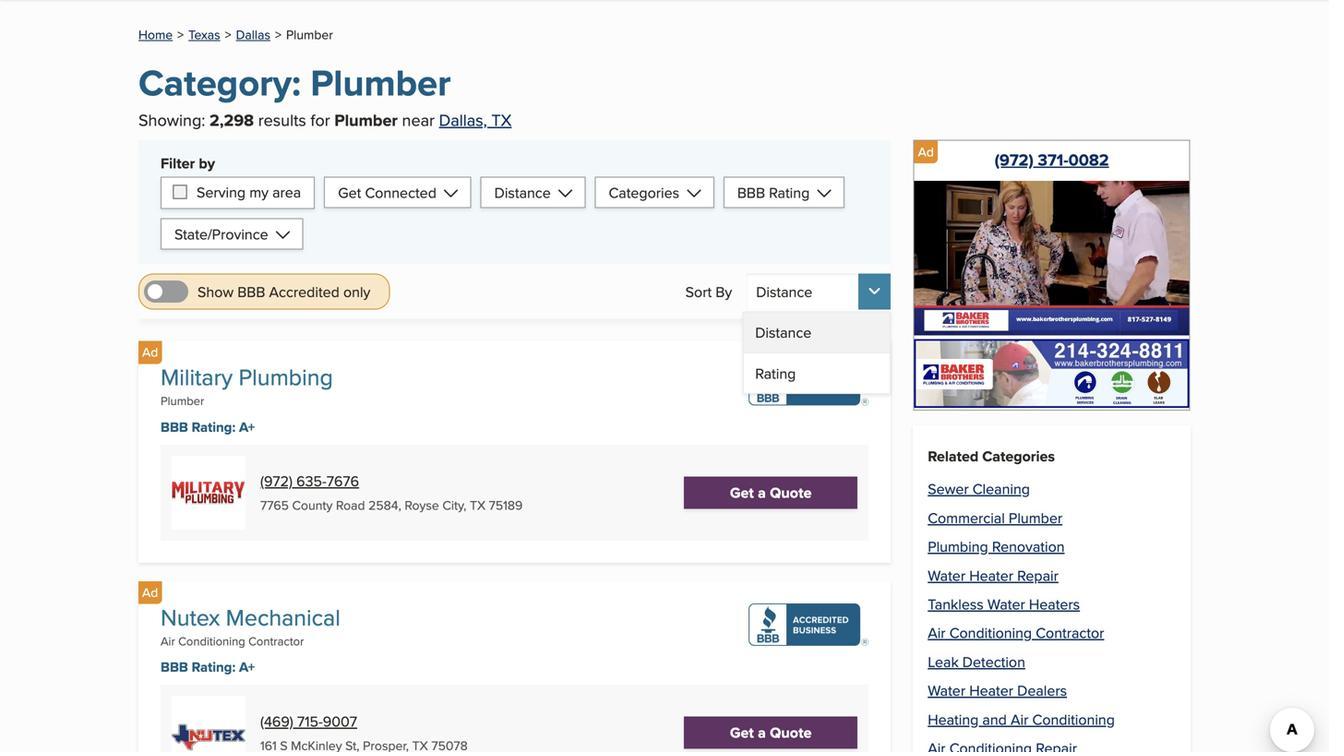 Task type: locate. For each thing, give the bounding box(es) containing it.
1 heater from the top
[[970, 565, 1014, 586]]

0 horizontal spatial plumbing
[[239, 361, 333, 394]]

texas
[[188, 25, 220, 44]]

0 vertical spatial (972)
[[995, 148, 1034, 172]]

show
[[198, 281, 234, 302]]

rating
[[769, 182, 810, 203], [755, 363, 796, 384]]

0 horizontal spatial air
[[161, 633, 175, 650]]

1 vertical spatial accredited business image
[[749, 604, 869, 646]]

tx right dallas,
[[492, 108, 512, 132]]

contractor down heaters
[[1036, 622, 1105, 644]]

7676
[[327, 471, 359, 492]]

(972) inside (972) 635-7676 7765 county road 2584 , royse city, tx 75189
[[260, 471, 293, 492]]

heater
[[970, 565, 1014, 586], [970, 680, 1014, 701]]

1 horizontal spatial tx
[[492, 108, 512, 132]]

1 vertical spatial get a quote link
[[684, 717, 858, 749]]

rating:
[[192, 417, 236, 438], [192, 657, 236, 678]]

1 vertical spatial rating
[[755, 363, 796, 384]]

tx right city,
[[470, 496, 486, 515]]

show bbb accredited only button
[[144, 279, 371, 304]]

1 vertical spatial heater
[[970, 680, 1014, 701]]

accredited business image
[[749, 364, 869, 406], [749, 604, 869, 646]]

0 vertical spatial categories
[[609, 182, 680, 203]]

serving my area
[[197, 182, 301, 203]]

2584
[[369, 496, 398, 515]]

categories
[[609, 182, 680, 203], [983, 445, 1055, 467]]

water
[[928, 565, 966, 586], [988, 594, 1026, 615], [928, 680, 966, 701]]

0 vertical spatial get a quote link
[[684, 477, 858, 509]]

ad for military plumbing
[[142, 343, 158, 362]]

bbb
[[738, 182, 765, 203], [237, 281, 265, 302], [161, 417, 188, 438], [161, 657, 188, 678]]

distance inside sort by button
[[756, 281, 813, 302]]

0 vertical spatial quote
[[770, 482, 812, 503]]

1 vertical spatial plumbing
[[928, 536, 989, 557]]

1 accredited business image from the top
[[749, 364, 869, 406]]

detection
[[963, 651, 1026, 673]]

tx inside (972) 635-7676 7765 county road 2584 , royse city, tx 75189
[[470, 496, 486, 515]]

nutex mechanical air conditioning contractor bbb rating: a+
[[161, 601, 341, 678]]

a+ down nutex mechanical link
[[239, 657, 255, 678]]

2 vertical spatial distance
[[755, 322, 812, 343]]

0 horizontal spatial categories
[[609, 182, 680, 203]]

air conditioning contractor link
[[928, 622, 1105, 644]]

1 quote from the top
[[770, 482, 812, 503]]

0 vertical spatial distance
[[495, 182, 551, 203]]

heater down detection
[[970, 680, 1014, 701]]

(972)
[[995, 148, 1034, 172], [260, 471, 293, 492]]

0 horizontal spatial tx
[[470, 496, 486, 515]]

plumber
[[286, 25, 333, 44], [311, 56, 451, 110], [335, 108, 398, 133], [161, 393, 204, 410], [1009, 507, 1063, 528]]

0 vertical spatial a+
[[239, 417, 255, 438]]

715-
[[297, 711, 323, 732]]

by
[[716, 281, 732, 302]]

(972) for (972) 371-0082
[[995, 148, 1034, 172]]

and
[[983, 709, 1007, 730]]

bbb inside button
[[237, 281, 265, 302]]

quote
[[770, 482, 812, 503], [770, 722, 812, 744]]

tankless
[[928, 594, 984, 615]]

sort by list box
[[743, 312, 891, 394]]

heater down plumbing renovation link
[[970, 565, 1014, 586]]

contractor up (469)
[[248, 633, 304, 650]]

category: plumber showing: 2,298 results for plumber near dallas, tx
[[138, 56, 512, 133]]

rating option
[[744, 353, 890, 393]]

2 vertical spatial water
[[928, 680, 966, 701]]

1 a+ from the top
[[239, 417, 255, 438]]

1 get a quote link from the top
[[684, 477, 858, 509]]

2 heater from the top
[[970, 680, 1014, 701]]

serving
[[197, 182, 246, 203]]

air
[[928, 622, 946, 644], [161, 633, 175, 650], [1011, 709, 1029, 730]]

2 quote from the top
[[770, 722, 812, 744]]

my
[[249, 182, 269, 203]]

military
[[161, 361, 233, 394]]

a+ inside military plumbing plumber bbb rating: a+
[[239, 417, 255, 438]]

2 rating: from the top
[[192, 657, 236, 678]]

sewer cleaning commercial plumber plumbing renovation water heater repair tankless water heaters air conditioning contractor leak detection water heater dealers heating and air conditioning
[[928, 478, 1115, 730]]

accredited
[[269, 281, 340, 302]]

nutex mechanical link
[[161, 601, 341, 634]]

1 rating: from the top
[[192, 417, 236, 438]]

filter by
[[161, 152, 215, 174]]

get a quote
[[730, 482, 812, 503], [730, 722, 812, 744]]

get
[[338, 182, 361, 203], [730, 482, 754, 503], [730, 722, 754, 744]]

tx
[[492, 108, 512, 132], [470, 496, 486, 515]]

distance down dallas, tx link
[[495, 182, 551, 203]]

1 horizontal spatial plumbing
[[928, 536, 989, 557]]

1 horizontal spatial contractor
[[1036, 622, 1105, 644]]

1 vertical spatial get a quote
[[730, 722, 812, 744]]

contractor inside 'nutex mechanical air conditioning contractor bbb rating: a+'
[[248, 633, 304, 650]]

0 vertical spatial get a quote
[[730, 482, 812, 503]]

0 vertical spatial tx
[[492, 108, 512, 132]]

quote for military plumbing
[[770, 482, 812, 503]]

2 get a quote link from the top
[[684, 717, 858, 749]]

contractor
[[1036, 622, 1105, 644], [248, 633, 304, 650]]

1 vertical spatial get
[[730, 482, 754, 503]]

0 vertical spatial rating
[[769, 182, 810, 203]]

0 vertical spatial rating:
[[192, 417, 236, 438]]

distance inside option
[[755, 322, 812, 343]]

2 vertical spatial get
[[730, 722, 754, 744]]

0 vertical spatial plumbing
[[239, 361, 333, 394]]

(972) left 371-
[[995, 148, 1034, 172]]

water down leak
[[928, 680, 966, 701]]

1 a from the top
[[758, 482, 766, 503]]

2,298
[[210, 108, 254, 133]]

a+ down military plumbing link
[[239, 417, 255, 438]]

(469) 715-9007 link
[[260, 711, 357, 732]]

ad for nutex mechanical
[[142, 583, 158, 602]]

a
[[758, 482, 766, 503], [758, 722, 766, 744]]

bbb rating
[[738, 182, 810, 203]]

home link
[[138, 25, 173, 44]]

0 vertical spatial heater
[[970, 565, 1014, 586]]

conditioning
[[950, 622, 1032, 644], [178, 633, 245, 650], [1033, 709, 1115, 730]]

bbb inside military plumbing plumber bbb rating: a+
[[161, 417, 188, 438]]

plumber inside sewer cleaning commercial plumber plumbing renovation water heater repair tankless water heaters air conditioning contractor leak detection water heater dealers heating and air conditioning
[[1009, 507, 1063, 528]]

related categories
[[928, 445, 1055, 467]]

water up air conditioning contractor link
[[988, 594, 1026, 615]]

2 vertical spatial ad
[[142, 583, 158, 602]]

2 horizontal spatial air
[[1011, 709, 1029, 730]]

heaters
[[1029, 594, 1080, 615]]

get connected
[[338, 182, 437, 203]]

0082
[[1069, 148, 1109, 172]]

dealers
[[1018, 680, 1067, 701]]

distance up the rating option
[[755, 322, 812, 343]]

only
[[343, 281, 371, 302]]

2 a+ from the top
[[239, 657, 255, 678]]

plumbing
[[239, 361, 333, 394], [928, 536, 989, 557]]

dallas,
[[439, 108, 487, 132]]

1 vertical spatial ad
[[142, 343, 158, 362]]

plumbing down commercial
[[928, 536, 989, 557]]

1 get a quote from the top
[[730, 482, 812, 503]]

leak
[[928, 651, 959, 673]]

military plumbing plumber bbb rating: a+
[[161, 361, 333, 438]]

1 vertical spatial ad link
[[138, 341, 162, 364]]

2 get a quote from the top
[[730, 722, 812, 744]]

categories inside filter by element
[[609, 182, 680, 203]]

by
[[199, 152, 215, 174]]

distance
[[495, 182, 551, 203], [756, 281, 813, 302], [755, 322, 812, 343]]

ad
[[918, 142, 934, 161], [142, 343, 158, 362], [142, 583, 158, 602]]

1 vertical spatial rating:
[[192, 657, 236, 678]]

rating: down military
[[192, 417, 236, 438]]

water heater repair link
[[928, 565, 1059, 586]]

ad link
[[915, 141, 938, 163], [138, 341, 162, 364], [138, 582, 162, 604]]

1 vertical spatial a+
[[239, 657, 255, 678]]

2 accredited business image from the top
[[749, 604, 869, 646]]

plumbing down show bbb accredited only
[[239, 361, 333, 394]]

distance up distance option
[[756, 281, 813, 302]]

0 vertical spatial get
[[338, 182, 361, 203]]

rating: down nutex
[[192, 657, 236, 678]]

a+
[[239, 417, 255, 438], [239, 657, 255, 678]]

1 vertical spatial distance
[[756, 281, 813, 302]]

dallas link
[[236, 25, 271, 44]]

plumbing inside military plumbing plumber bbb rating: a+
[[239, 361, 333, 394]]

1 vertical spatial water
[[988, 594, 1026, 615]]

0 horizontal spatial contractor
[[248, 633, 304, 650]]

1 vertical spatial quote
[[770, 722, 812, 744]]

water up tankless
[[928, 565, 966, 586]]

1 vertical spatial (972)
[[260, 471, 293, 492]]

0 horizontal spatial (972)
[[260, 471, 293, 492]]

1 horizontal spatial (972)
[[995, 148, 1034, 172]]

0 vertical spatial a
[[758, 482, 766, 503]]

1 horizontal spatial categories
[[983, 445, 1055, 467]]

1 vertical spatial categories
[[983, 445, 1055, 467]]

(972) 635-7676 link
[[260, 471, 359, 492]]

sort by
[[686, 281, 732, 302]]

2 vertical spatial ad link
[[138, 582, 162, 604]]

renovation
[[992, 536, 1065, 557]]

plumber inside military plumbing plumber bbb rating: a+
[[161, 393, 204, 410]]

get a quote link
[[684, 477, 858, 509], [684, 717, 858, 749]]

filter
[[161, 152, 195, 174]]

1 vertical spatial tx
[[470, 496, 486, 515]]

0 vertical spatial accredited business image
[[749, 364, 869, 406]]

contractor inside sewer cleaning commercial plumber plumbing renovation water heater repair tankless water heaters air conditioning contractor leak detection water heater dealers heating and air conditioning
[[1036, 622, 1105, 644]]

quote for nutex mechanical
[[770, 722, 812, 744]]

near
[[402, 108, 435, 132]]

(972) up the 7765 on the bottom of page
[[260, 471, 293, 492]]

1 vertical spatial a
[[758, 722, 766, 744]]

2 a from the top
[[758, 722, 766, 744]]



Task type: vqa. For each thing, say whether or not it's contained in the screenshot.
Privacy
no



Task type: describe. For each thing, give the bounding box(es) containing it.
texas link
[[188, 25, 220, 44]]

state/province
[[175, 223, 268, 245]]

home
[[138, 25, 173, 44]]

cleaning
[[973, 478, 1030, 500]]

related
[[928, 445, 979, 467]]

7765
[[260, 496, 289, 515]]

royse
[[405, 496, 439, 515]]

get for mechanical
[[730, 722, 754, 744]]

for
[[311, 108, 330, 132]]

(469)
[[260, 711, 293, 732]]

ad link for nutex mechanical
[[138, 582, 162, 604]]

get inside filter by element
[[338, 182, 361, 203]]

0 vertical spatial ad link
[[915, 141, 938, 163]]

showing:
[[138, 108, 205, 132]]

baker brothers plumbing, air & electric image
[[915, 339, 1190, 408]]

rating: inside 'nutex mechanical air conditioning contractor bbb rating: a+'
[[192, 657, 236, 678]]

get a quote link for mechanical
[[684, 717, 858, 749]]

dallas, tx link
[[439, 108, 512, 132]]

75189
[[489, 496, 523, 515]]

city,
[[443, 496, 467, 515]]

1 horizontal spatial air
[[928, 622, 946, 644]]

rating inside the rating option
[[755, 363, 796, 384]]

commercial plumber link
[[928, 507, 1063, 528]]

0 vertical spatial water
[[928, 565, 966, 586]]

sewer cleaning link
[[928, 478, 1030, 500]]

get for plumbing
[[730, 482, 754, 503]]

plumbing inside sewer cleaning commercial plumber plumbing renovation water heater repair tankless water heaters air conditioning contractor leak detection water heater dealers heating and air conditioning
[[928, 536, 989, 557]]

road
[[336, 496, 365, 515]]

heating and air conditioning link
[[928, 709, 1115, 730]]

distance for sort by button
[[756, 281, 813, 302]]

(972) 371-0082
[[995, 148, 1109, 172]]

,
[[398, 496, 401, 515]]

(972) 371-0082 link
[[995, 148, 1109, 172]]

air inside 'nutex mechanical air conditioning contractor bbb rating: a+'
[[161, 633, 175, 650]]

filter by element
[[138, 140, 891, 265]]

sewer
[[928, 478, 969, 500]]

mechanical
[[226, 601, 341, 634]]

commercial
[[928, 507, 1005, 528]]

(972) for (972) 635-7676 7765 county road 2584 , royse city, tx 75189
[[260, 471, 293, 492]]

repair
[[1018, 565, 1059, 586]]

distance for "sort by" list box
[[755, 322, 812, 343]]

category:
[[138, 56, 301, 110]]

(972) 635-7676 7765 county road 2584 , royse city, tx 75189
[[260, 471, 523, 515]]

water heater dealers link
[[928, 680, 1067, 701]]

county
[[292, 496, 333, 515]]

results
[[258, 108, 306, 132]]

accredited business image for plumbing
[[749, 364, 869, 406]]

heating
[[928, 709, 979, 730]]

tankless water heaters link
[[928, 594, 1080, 615]]

nutex
[[161, 601, 220, 634]]

tx inside category: plumber showing: 2,298 results for plumber near dallas, tx
[[492, 108, 512, 132]]

Sort By button
[[747, 274, 891, 310]]

conditioning inside 'nutex mechanical air conditioning contractor bbb rating: a+'
[[178, 633, 245, 650]]

accredited business image for mechanical
[[749, 604, 869, 646]]

rating inside filter by element
[[769, 182, 810, 203]]

get a quote for mechanical
[[730, 722, 812, 744]]

military plumbing link
[[161, 361, 333, 394]]

371-
[[1038, 148, 1069, 172]]

distance inside filter by element
[[495, 182, 551, 203]]

plumbing renovation link
[[928, 536, 1065, 557]]

get a quote for plumbing
[[730, 482, 812, 503]]

area
[[272, 182, 301, 203]]

9007
[[323, 711, 357, 732]]

bbb inside filter by element
[[738, 182, 765, 203]]

show bbb accredited only
[[198, 281, 371, 302]]

635-
[[297, 471, 327, 492]]

leak detection link
[[928, 651, 1026, 673]]

a for military plumbing
[[758, 482, 766, 503]]

sort
[[686, 281, 712, 302]]

connected
[[365, 182, 437, 203]]

dallas
[[236, 25, 271, 44]]

0 vertical spatial ad
[[918, 142, 934, 161]]

distance option
[[744, 313, 890, 353]]

ad link for military plumbing
[[138, 341, 162, 364]]

rating: inside military plumbing plumber bbb rating: a+
[[192, 417, 236, 438]]

a+ inside 'nutex mechanical air conditioning contractor bbb rating: a+'
[[239, 657, 255, 678]]

a for nutex mechanical
[[758, 722, 766, 744]]

bbb inside 'nutex mechanical air conditioning contractor bbb rating: a+'
[[161, 657, 188, 678]]

get a quote link for plumbing
[[684, 477, 858, 509]]

(469) 715-9007
[[260, 711, 357, 732]]



